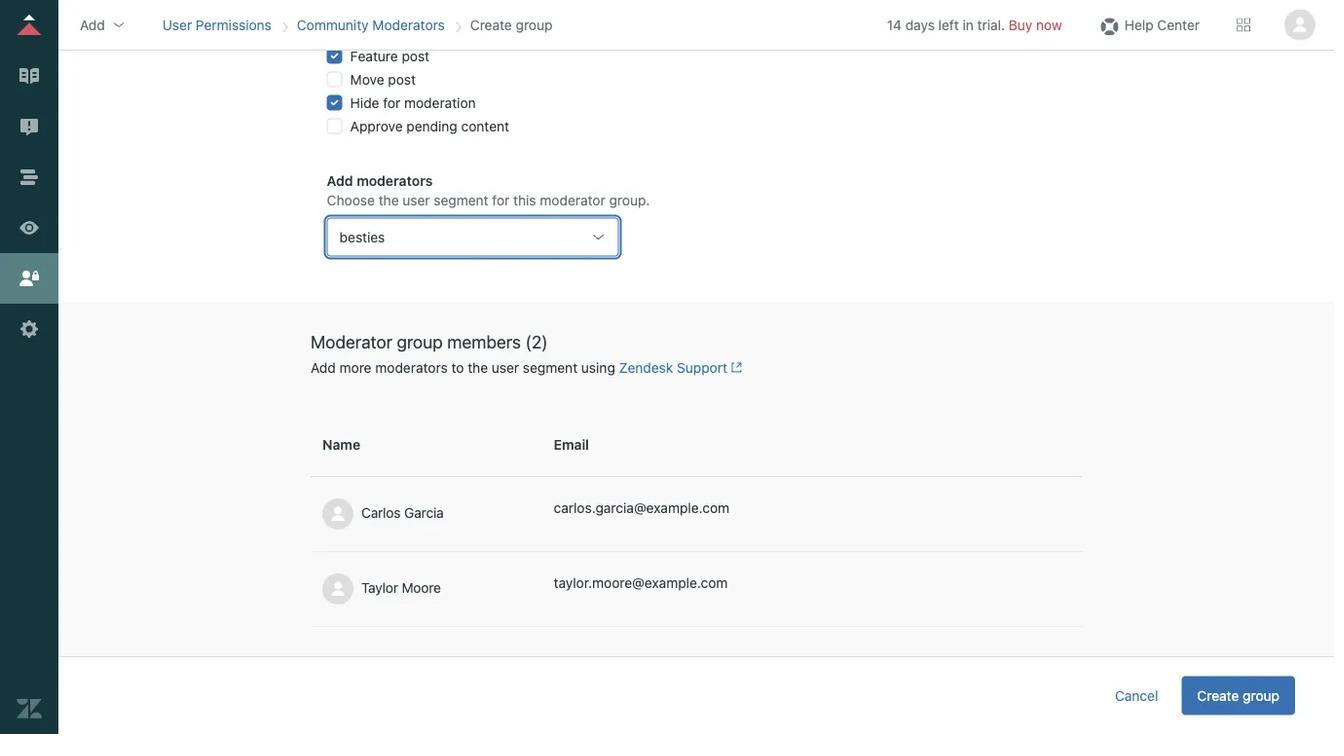 Task type: describe. For each thing, give the bounding box(es) containing it.
hide
[[350, 94, 379, 110]]

moderation
[[404, 94, 476, 110]]

help center button
[[1092, 10, 1206, 39]]

zendesk
[[619, 359, 673, 375]]

now
[[1036, 17, 1062, 33]]

left
[[939, 17, 959, 33]]

help
[[1125, 17, 1154, 33]]

14
[[887, 17, 902, 33]]

customize design image
[[17, 215, 42, 241]]

create group button
[[1182, 676, 1295, 715]]

add for add
[[80, 17, 105, 33]]

buy
[[1009, 17, 1033, 33]]

feature
[[350, 48, 398, 64]]

zendesk support link
[[619, 359, 743, 375]]

manage articles image
[[17, 63, 42, 89]]

carlos garcia
[[361, 505, 444, 521]]

user inside add moderators choose the user segment for this moderator group.
[[403, 192, 430, 208]]

14 days left in trial. buy now
[[887, 17, 1062, 33]]

add for add moderators choose the user segment for this moderator group.
[[327, 172, 353, 188]]

moderators
[[372, 17, 445, 33]]

name
[[322, 437, 360, 453]]

zendesk image
[[17, 696, 42, 722]]

this
[[513, 192, 536, 208]]

group inside navigation
[[516, 17, 553, 33]]

1 vertical spatial segment
[[523, 359, 578, 375]]

to
[[451, 359, 464, 375]]

carlos.garcia@example.com
[[554, 500, 730, 516]]

create inside navigation
[[470, 17, 512, 33]]

community
[[297, 17, 369, 33]]

taylor
[[361, 580, 398, 596]]

for inside add moderators choose the user segment for this moderator group.
[[492, 192, 510, 208]]

taylor moore image
[[322, 574, 354, 605]]

user permissions link
[[162, 17, 272, 33]]

post for feature post
[[402, 48, 430, 64]]

moderators inside add moderators choose the user segment for this moderator group.
[[357, 172, 433, 188]]

pending
[[407, 118, 458, 134]]

add button
[[74, 10, 132, 39]]

feature post
[[350, 48, 430, 64]]

garcia
[[404, 505, 444, 521]]

(2)
[[525, 332, 548, 353]]

help center
[[1125, 17, 1200, 33]]

cancel
[[1115, 688, 1158, 704]]

besties
[[340, 229, 385, 245]]

move post
[[350, 71, 416, 87]]

approve
[[350, 118, 403, 134]]

group inside button
[[1243, 688, 1280, 704]]

approve pending content
[[350, 118, 509, 134]]

in
[[963, 17, 974, 33]]

moderator group members (2)
[[311, 332, 548, 353]]



Task type: locate. For each thing, give the bounding box(es) containing it.
add left user
[[80, 17, 105, 33]]

0 horizontal spatial create group
[[470, 17, 553, 33]]

zendesk products image
[[1237, 18, 1251, 32]]

carlos
[[361, 505, 401, 521]]

user down members
[[492, 359, 519, 375]]

settings image
[[17, 317, 42, 342]]

0 horizontal spatial create
[[470, 17, 512, 33]]

group
[[516, 17, 553, 33], [397, 332, 443, 353], [1243, 688, 1280, 704]]

post up hide for moderation
[[388, 71, 416, 87]]

1 vertical spatial post
[[388, 71, 416, 87]]

0 vertical spatial the
[[379, 192, 399, 208]]

1 vertical spatial user
[[492, 359, 519, 375]]

community moderators
[[297, 17, 445, 33]]

create right moderators
[[470, 17, 512, 33]]

0 vertical spatial group
[[516, 17, 553, 33]]

0 vertical spatial for
[[383, 94, 401, 110]]

1 horizontal spatial the
[[468, 359, 488, 375]]

center
[[1157, 17, 1200, 33]]

1 vertical spatial group
[[397, 332, 443, 353]]

1 vertical spatial for
[[492, 192, 510, 208]]

(opens in a new tab) image
[[728, 362, 743, 374]]

navigation containing user permissions
[[159, 10, 557, 39]]

create
[[470, 17, 512, 33], [1197, 688, 1239, 704]]

carlos garcia image
[[322, 499, 354, 530]]

1 vertical spatial add
[[327, 172, 353, 188]]

add more moderators to the user segment using
[[311, 359, 619, 375]]

2 horizontal spatial group
[[1243, 688, 1280, 704]]

segment down (2)
[[523, 359, 578, 375]]

1 vertical spatial create group
[[1197, 688, 1280, 704]]

1 horizontal spatial for
[[492, 192, 510, 208]]

moderators down moderator group members (2)
[[375, 359, 448, 375]]

user
[[403, 192, 430, 208], [492, 359, 519, 375]]

add up choose
[[327, 172, 353, 188]]

add left the more
[[311, 359, 336, 375]]

post down moderators
[[402, 48, 430, 64]]

members
[[447, 332, 521, 353]]

create group
[[470, 17, 553, 33], [1197, 688, 1280, 704]]

create group inside button
[[1197, 688, 1280, 704]]

more
[[339, 359, 372, 375]]

zendesk support
[[619, 359, 728, 375]]

0 vertical spatial create
[[470, 17, 512, 33]]

the
[[379, 192, 399, 208], [468, 359, 488, 375]]

1 vertical spatial the
[[468, 359, 488, 375]]

user permissions
[[162, 17, 272, 33]]

user right choose
[[403, 192, 430, 208]]

add for add more moderators to the user segment using
[[311, 359, 336, 375]]

create right cancel on the right bottom of the page
[[1197, 688, 1239, 704]]

add moderators element
[[327, 218, 619, 257]]

email
[[554, 437, 589, 453]]

2 vertical spatial add
[[311, 359, 336, 375]]

arrange content image
[[17, 165, 42, 190]]

segment inside add moderators choose the user segment for this moderator group.
[[434, 192, 489, 208]]

user permissions image
[[17, 266, 42, 291]]

using
[[581, 359, 615, 375]]

for down 'move post'
[[383, 94, 401, 110]]

0 horizontal spatial segment
[[434, 192, 489, 208]]

content
[[461, 118, 509, 134]]

1 horizontal spatial group
[[516, 17, 553, 33]]

1 horizontal spatial create group
[[1197, 688, 1280, 704]]

moderator
[[311, 332, 392, 353]]

moderator
[[540, 192, 606, 208]]

create inside button
[[1197, 688, 1239, 704]]

permissions
[[196, 17, 272, 33]]

2 vertical spatial group
[[1243, 688, 1280, 704]]

add moderators choose the user segment for this moderator group.
[[327, 172, 650, 208]]

1 vertical spatial create
[[1197, 688, 1239, 704]]

moderators up choose
[[357, 172, 433, 188]]

group.
[[609, 192, 650, 208]]

moore
[[402, 580, 441, 596]]

0 vertical spatial user
[[403, 192, 430, 208]]

add inside add moderators choose the user segment for this moderator group.
[[327, 172, 353, 188]]

0 vertical spatial segment
[[434, 192, 489, 208]]

1 vertical spatial moderators
[[375, 359, 448, 375]]

segment up add moderators element
[[434, 192, 489, 208]]

taylor moore
[[361, 580, 441, 596]]

move
[[350, 71, 384, 87]]

moderate content image
[[17, 114, 42, 139]]

post for move post
[[388, 71, 416, 87]]

post
[[402, 48, 430, 64], [388, 71, 416, 87]]

0 vertical spatial create group
[[470, 17, 553, 33]]

1 horizontal spatial create
[[1197, 688, 1239, 704]]

for
[[383, 94, 401, 110], [492, 192, 510, 208]]

0 horizontal spatial group
[[397, 332, 443, 353]]

the right to
[[468, 359, 488, 375]]

navigation
[[159, 10, 557, 39]]

community moderators link
[[297, 17, 445, 33]]

0 horizontal spatial user
[[403, 192, 430, 208]]

moderators
[[357, 172, 433, 188], [375, 359, 448, 375]]

trial.
[[978, 17, 1005, 33]]

0 horizontal spatial the
[[379, 192, 399, 208]]

support
[[677, 359, 728, 375]]

choose
[[327, 192, 375, 208]]

0 vertical spatial add
[[80, 17, 105, 33]]

taylor.moore@example.com
[[554, 575, 728, 591]]

0 horizontal spatial for
[[383, 94, 401, 110]]

add inside dropdown button
[[80, 17, 105, 33]]

1 horizontal spatial user
[[492, 359, 519, 375]]

for left this
[[492, 192, 510, 208]]

0 vertical spatial post
[[402, 48, 430, 64]]

cancel button
[[1100, 676, 1174, 715]]

user
[[162, 17, 192, 33]]

add
[[80, 17, 105, 33], [327, 172, 353, 188], [311, 359, 336, 375]]

the inside add moderators choose the user segment for this moderator group.
[[379, 192, 399, 208]]

hide for moderation
[[350, 94, 476, 110]]

0 vertical spatial moderators
[[357, 172, 433, 188]]

the right choose
[[379, 192, 399, 208]]

days
[[906, 17, 935, 33]]

1 horizontal spatial segment
[[523, 359, 578, 375]]

segment
[[434, 192, 489, 208], [523, 359, 578, 375]]



Task type: vqa. For each thing, say whether or not it's contained in the screenshot.
Add moderators Element
yes



